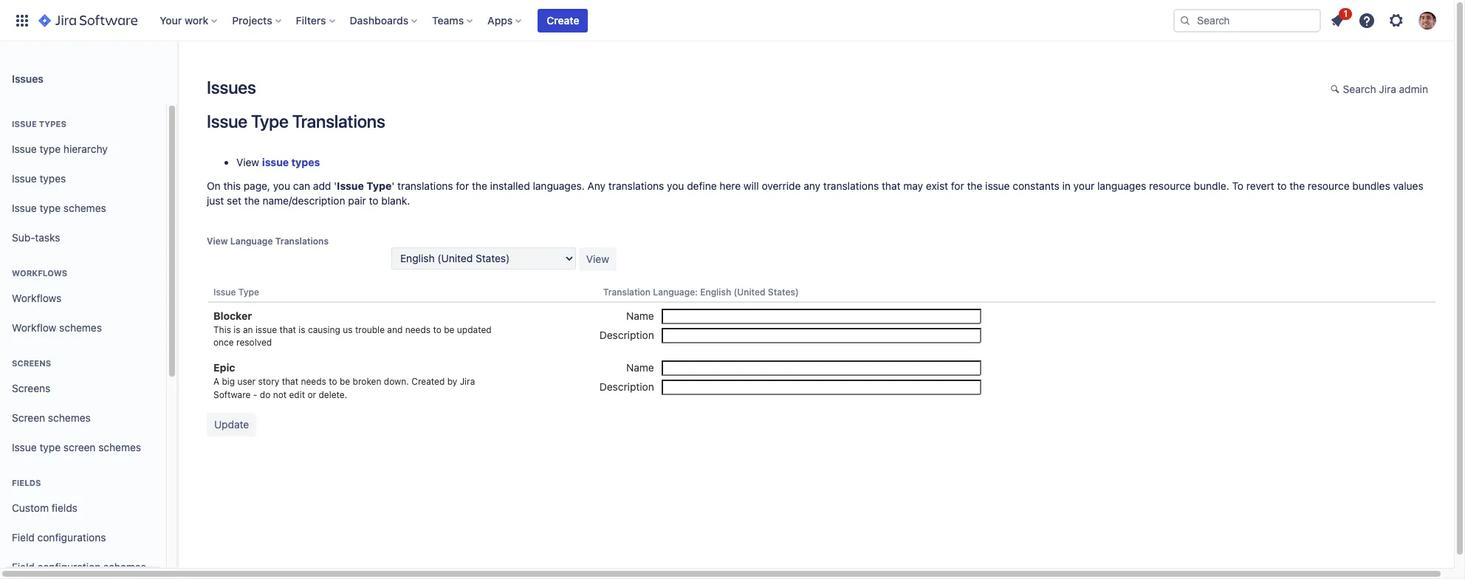 Task type: describe. For each thing, give the bounding box(es) containing it.
languages.
[[533, 179, 585, 192]]

field configuration schemes
[[12, 560, 146, 573]]

name/description
[[263, 194, 345, 207]]

teams
[[432, 14, 464, 26]]

' translations for the installed languages. any translations you define here will override any translations that may exist for the issue constants in your languages resource bundle. to revert to the resource bundles values just set the name/description pair to blank.
[[207, 179, 1424, 207]]

epic a big user story that needs to be broken down. created by jira software - do not edit or delete.
[[213, 361, 475, 400]]

admin
[[1399, 83, 1428, 95]]

workflows for workflows link
[[12, 291, 62, 304]]

that inside ' translations for the installed languages. any translations you define here will override any translations that may exist for the issue constants in your languages resource bundle. to revert to the resource bundles values just set the name/description pair to blank.
[[882, 179, 901, 192]]

filters button
[[291, 8, 341, 32]]

appswitcher icon image
[[13, 11, 31, 29]]

do
[[260, 389, 271, 400]]

' inside ' translations for the installed languages. any translations you define here will override any translations that may exist for the issue constants in your languages resource bundle. to revert to the resource bundles values just set the name/description pair to blank.
[[392, 179, 395, 192]]

issue type
[[213, 287, 259, 298]]

blocker
[[213, 310, 252, 322]]

issue for issue type hierarchy
[[12, 142, 37, 155]]

field configuration schemes link
[[6, 552, 160, 579]]

sub-
[[12, 231, 35, 243]]

jira inside search jira admin link
[[1379, 83, 1397, 95]]

View Language Translations text field
[[391, 247, 576, 270]]

banner containing your work
[[0, 0, 1454, 41]]

custom
[[12, 501, 49, 514]]

set
[[227, 194, 242, 207]]

Search field
[[1174, 8, 1321, 32]]

that for epic
[[282, 376, 298, 387]]

your profile and settings image
[[1419, 11, 1437, 29]]

issue type screen schemes
[[12, 441, 141, 453]]

to inside epic a big user story that needs to be broken down. created by jira software - do not edit or delete.
[[329, 376, 337, 387]]

screen schemes link
[[6, 403, 160, 433]]

custom fields link
[[6, 493, 160, 523]]

bundle.
[[1194, 179, 1230, 192]]

schemes inside issue types group
[[63, 201, 106, 214]]

user
[[237, 376, 256, 387]]

jira inside epic a big user story that needs to be broken down. created by jira software - do not edit or delete.
[[460, 376, 475, 387]]

-
[[253, 389, 257, 400]]

2 is from the left
[[299, 324, 305, 335]]

be inside blocker this is an issue that is causing us trouble and needs to be updated once resolved
[[444, 324, 455, 335]]

edit
[[289, 389, 305, 400]]

projects
[[232, 14, 272, 26]]

view for view issue types
[[236, 156, 259, 168]]

your work button
[[155, 8, 223, 32]]

trouble
[[355, 324, 385, 335]]

issue type schemes link
[[6, 194, 160, 223]]

issue types link
[[6, 164, 160, 194]]

create button
[[538, 8, 588, 32]]

to inside blocker this is an issue that is causing us trouble and needs to be updated once resolved
[[433, 324, 442, 335]]

screens for screens group
[[12, 358, 51, 368]]

issue up pair
[[337, 179, 364, 192]]

1 is from the left
[[234, 324, 240, 335]]

name for blocker
[[626, 310, 654, 322]]

to right "revert"
[[1277, 179, 1287, 192]]

1 ' from the left
[[334, 179, 337, 192]]

states)
[[768, 287, 799, 298]]

types
[[39, 119, 66, 129]]

workflow schemes link
[[6, 313, 160, 343]]

you inside ' translations for the installed languages. any translations you define here will override any translations that may exist for the issue constants in your languages resource bundle. to revert to the resource bundles values just set the name/description pair to blank.
[[667, 179, 684, 192]]

any
[[588, 179, 606, 192]]

schemes up issue type screen schemes
[[48, 411, 91, 424]]

configuration
[[37, 560, 101, 573]]

define
[[687, 179, 717, 192]]

issue type screen schemes link
[[6, 433, 160, 462]]

search jira admin link
[[1323, 78, 1436, 102]]

teams button
[[428, 8, 479, 32]]

the right exist
[[967, 179, 983, 192]]

languages
[[1098, 179, 1147, 192]]

updated
[[457, 324, 492, 335]]

work
[[185, 14, 208, 26]]

description for epic
[[600, 381, 654, 393]]

workflows for workflows "group" at the left of the page
[[12, 268, 67, 278]]

translations for view language translations
[[275, 236, 329, 247]]

view language translations
[[207, 236, 329, 247]]

search image
[[1180, 14, 1191, 26]]

translation
[[603, 287, 651, 298]]

needs inside blocker this is an issue that is causing us trouble and needs to be updated once resolved
[[405, 324, 431, 335]]

needs inside epic a big user story that needs to be broken down. created by jira software - do not edit or delete.
[[301, 376, 326, 387]]

field for field configurations
[[12, 531, 35, 543]]

search jira admin
[[1343, 83, 1428, 95]]

the right "revert"
[[1290, 179, 1305, 192]]

a
[[213, 376, 219, 387]]

exist
[[926, 179, 948, 192]]

screens for screens link
[[12, 382, 50, 394]]

language
[[230, 236, 273, 247]]

1 for from the left
[[456, 179, 469, 192]]

schemes inside workflows "group"
[[59, 321, 102, 334]]

apps button
[[483, 8, 528, 32]]

issue types
[[12, 119, 66, 129]]

revert
[[1247, 179, 1275, 192]]

issue type schemes
[[12, 201, 106, 214]]

1 horizontal spatial types
[[291, 156, 320, 168]]

broken
[[353, 376, 381, 387]]

issue for issue types
[[12, 172, 37, 184]]

values
[[1393, 179, 1424, 192]]

pair
[[348, 194, 366, 207]]

issue for issue type
[[213, 287, 236, 298]]

may
[[904, 179, 923, 192]]

workflows link
[[6, 284, 160, 313]]

configurations
[[37, 531, 106, 543]]

epic
[[213, 361, 235, 374]]

3 translations from the left
[[823, 179, 879, 192]]

issue types link
[[262, 156, 320, 168]]

that for blocker
[[280, 324, 296, 335]]

to right pair
[[369, 194, 379, 207]]

causing
[[308, 324, 340, 335]]

0 horizontal spatial issues
[[12, 72, 43, 85]]

hierarchy
[[63, 142, 108, 155]]

dashboards
[[350, 14, 409, 26]]

view issue types
[[236, 156, 320, 168]]

name for epic
[[626, 361, 654, 374]]

will
[[744, 179, 759, 192]]

bundles
[[1353, 179, 1391, 192]]

big
[[222, 376, 235, 387]]

description for blocker
[[600, 329, 654, 341]]

type for hierarchy
[[39, 142, 61, 155]]

the left installed
[[472, 179, 487, 192]]

on
[[207, 179, 221, 192]]

down.
[[384, 376, 409, 387]]

can
[[293, 179, 310, 192]]



Task type: vqa. For each thing, say whether or not it's contained in the screenshot.
right the all
no



Task type: locate. For each thing, give the bounding box(es) containing it.
story
[[258, 376, 279, 387]]

type left screen
[[39, 441, 61, 453]]

0 horizontal spatial translations
[[397, 179, 453, 192]]

1 vertical spatial needs
[[301, 376, 326, 387]]

issue down screen
[[12, 441, 37, 453]]

issue left the types
[[12, 119, 37, 129]]

field configurations link
[[6, 523, 160, 552]]

that left may
[[882, 179, 901, 192]]

translations up issue types link
[[292, 111, 385, 131]]

issue types
[[12, 172, 66, 184]]

1 horizontal spatial is
[[299, 324, 305, 335]]

1 vertical spatial workflows
[[12, 291, 62, 304]]

1 horizontal spatial needs
[[405, 324, 431, 335]]

resolved
[[236, 337, 272, 348]]

custom fields
[[12, 501, 77, 514]]

0 vertical spatial issue
[[262, 156, 289, 168]]

be inside epic a big user story that needs to be broken down. created by jira software - do not edit or delete.
[[340, 376, 350, 387]]

that up edit
[[282, 376, 298, 387]]

issue up this
[[207, 111, 247, 131]]

field left configuration
[[12, 560, 35, 573]]

create
[[547, 14, 579, 26]]

screens down workflow
[[12, 358, 51, 368]]

help image
[[1358, 11, 1376, 29]]

type down the types
[[39, 142, 61, 155]]

screens group
[[6, 343, 160, 467]]

name
[[626, 310, 654, 322], [626, 361, 654, 374]]

here
[[720, 179, 741, 192]]

translations right the any
[[823, 179, 879, 192]]

1 translations from the left
[[397, 179, 453, 192]]

issue inside ' translations for the installed languages. any translations you define here will override any translations that may exist for the issue constants in your languages resource bundle. to revert to the resource bundles values just set the name/description pair to blank.
[[985, 179, 1010, 192]]

type up tasks
[[39, 201, 61, 214]]

issue inside "link"
[[12, 142, 37, 155]]

constants
[[1013, 179, 1060, 192]]

' up "blank."
[[392, 179, 395, 192]]

0 vertical spatial type
[[39, 142, 61, 155]]

1 you from the left
[[273, 179, 290, 192]]

issue up sub-
[[12, 201, 37, 214]]

type for schemes
[[39, 201, 61, 214]]

1 vertical spatial that
[[280, 324, 296, 335]]

once
[[213, 337, 234, 348]]

3 type from the top
[[39, 441, 61, 453]]

' right add
[[334, 179, 337, 192]]

2 translations from the left
[[609, 179, 664, 192]]

blank.
[[381, 194, 410, 207]]

issue left the "constants"
[[985, 179, 1010, 192]]

None submit
[[579, 247, 617, 271], [207, 413, 257, 436], [579, 247, 617, 271], [207, 413, 257, 436]]

types inside group
[[39, 172, 66, 184]]

jira
[[1379, 83, 1397, 95], [460, 376, 475, 387]]

for left installed
[[456, 179, 469, 192]]

1 workflows from the top
[[12, 268, 67, 278]]

jira right the by
[[460, 376, 475, 387]]

software
[[213, 389, 251, 400]]

that
[[882, 179, 901, 192], [280, 324, 296, 335], [282, 376, 298, 387]]

apps
[[488, 14, 513, 26]]

translations up "blank."
[[397, 179, 453, 192]]

None text field
[[662, 309, 981, 324], [662, 361, 981, 376], [662, 309, 981, 324], [662, 361, 981, 376]]

1 horizontal spatial translations
[[609, 179, 664, 192]]

that inside epic a big user story that needs to be broken down. created by jira software - do not edit or delete.
[[282, 376, 298, 387]]

0 vertical spatial jira
[[1379, 83, 1397, 95]]

override
[[762, 179, 801, 192]]

1 resource from the left
[[1149, 179, 1191, 192]]

types up can
[[291, 156, 320, 168]]

us
[[343, 324, 353, 335]]

workflows up workflow
[[12, 291, 62, 304]]

issue up resolved on the left bottom of page
[[255, 324, 277, 335]]

2 vertical spatial type
[[39, 441, 61, 453]]

type up the view issue types in the top left of the page
[[251, 111, 289, 131]]

issues up issue types
[[12, 72, 43, 85]]

2 resource from the left
[[1308, 179, 1350, 192]]

translations right any
[[609, 179, 664, 192]]

issue type hierarchy
[[12, 142, 108, 155]]

2 vertical spatial issue
[[255, 324, 277, 335]]

view for view language translations
[[207, 236, 228, 247]]

to up delete.
[[329, 376, 337, 387]]

1 description from the top
[[600, 329, 654, 341]]

0 vertical spatial that
[[882, 179, 901, 192]]

filters
[[296, 14, 326, 26]]

1 vertical spatial type
[[39, 201, 61, 214]]

0 vertical spatial description
[[600, 329, 654, 341]]

1 vertical spatial description
[[600, 381, 654, 393]]

view up page,
[[236, 156, 259, 168]]

that inside blocker this is an issue that is causing us trouble and needs to be updated once resolved
[[280, 324, 296, 335]]

issue inside blocker this is an issue that is causing us trouble and needs to be updated once resolved
[[255, 324, 277, 335]]

type inside screens group
[[39, 441, 61, 453]]

workflow
[[12, 321, 56, 334]]

0 horizontal spatial for
[[456, 179, 469, 192]]

screen schemes
[[12, 411, 91, 424]]

2 description from the top
[[600, 381, 654, 393]]

type inside "link"
[[39, 142, 61, 155]]

issue down issue types
[[12, 142, 37, 155]]

0 vertical spatial types
[[291, 156, 320, 168]]

is left causing
[[299, 324, 305, 335]]

sub-tasks link
[[6, 223, 160, 253]]

translation language: english (united states)
[[603, 287, 799, 298]]

1 name from the top
[[626, 310, 654, 322]]

by
[[447, 376, 457, 387]]

schemes down field configurations link
[[103, 560, 146, 573]]

resource
[[1149, 179, 1191, 192], [1308, 179, 1350, 192]]

not
[[273, 389, 287, 400]]

notifications image
[[1329, 11, 1346, 29]]

translations
[[292, 111, 385, 131], [275, 236, 329, 247]]

issue up 'blocker'
[[213, 287, 236, 298]]

field for field configuration schemes
[[12, 560, 35, 573]]

issue type translations
[[207, 111, 385, 131]]

issue for issue type screen schemes
[[12, 441, 37, 453]]

the down page,
[[244, 194, 260, 207]]

2 vertical spatial type
[[238, 287, 259, 298]]

issue inside screens group
[[12, 441, 37, 453]]

issues
[[12, 72, 43, 85], [207, 77, 256, 97]]

schemes inside fields group
[[103, 560, 146, 573]]

0 vertical spatial view
[[236, 156, 259, 168]]

be left updated in the bottom left of the page
[[444, 324, 455, 335]]

on this page, you can add ' issue type
[[207, 179, 392, 192]]

1 vertical spatial jira
[[460, 376, 475, 387]]

2 ' from the left
[[392, 179, 395, 192]]

screens link
[[6, 374, 160, 403]]

type up "blank."
[[367, 179, 392, 192]]

just
[[207, 194, 224, 207]]

projects button
[[228, 8, 287, 32]]

1 vertical spatial screens
[[12, 382, 50, 394]]

blocker this is an issue that is causing us trouble and needs to be updated once resolved
[[213, 310, 492, 348]]

0 vertical spatial field
[[12, 531, 35, 543]]

jira left the admin
[[1379, 83, 1397, 95]]

to
[[1277, 179, 1287, 192], [369, 194, 379, 207], [433, 324, 442, 335], [329, 376, 337, 387]]

1 field from the top
[[12, 531, 35, 543]]

sub-tasks
[[12, 231, 60, 243]]

1 horizontal spatial you
[[667, 179, 684, 192]]

issue up page,
[[262, 156, 289, 168]]

1 screens from the top
[[12, 358, 51, 368]]

0 horizontal spatial be
[[340, 376, 350, 387]]

workflows
[[12, 268, 67, 278], [12, 291, 62, 304]]

field configurations
[[12, 531, 106, 543]]

0 horizontal spatial '
[[334, 179, 337, 192]]

1 type from the top
[[39, 142, 61, 155]]

page,
[[244, 179, 270, 192]]

small image
[[1331, 83, 1343, 95]]

2 workflows from the top
[[12, 291, 62, 304]]

2 horizontal spatial translations
[[823, 179, 879, 192]]

None text field
[[662, 328, 981, 344], [662, 380, 981, 395], [662, 328, 981, 344], [662, 380, 981, 395]]

2 for from the left
[[951, 179, 964, 192]]

2 type from the top
[[39, 201, 61, 214]]

workflows group
[[6, 253, 160, 347]]

1 vertical spatial issue
[[985, 179, 1010, 192]]

needs up the or
[[301, 376, 326, 387]]

or
[[308, 389, 316, 400]]

field
[[12, 531, 35, 543], [12, 560, 35, 573]]

0 horizontal spatial you
[[273, 179, 290, 192]]

schemes right screen
[[98, 441, 141, 453]]

0 horizontal spatial types
[[39, 172, 66, 184]]

workflows down the sub-tasks
[[12, 268, 67, 278]]

is
[[234, 324, 240, 335], [299, 324, 305, 335]]

needs right and
[[405, 324, 431, 335]]

issue up 'issue type schemes'
[[12, 172, 37, 184]]

1 horizontal spatial issues
[[207, 77, 256, 97]]

needs
[[405, 324, 431, 335], [301, 376, 326, 387]]

0 vertical spatial screens
[[12, 358, 51, 368]]

type for issue type translations
[[251, 111, 289, 131]]

translations down name/description
[[275, 236, 329, 247]]

any
[[804, 179, 821, 192]]

schemes down issue types link
[[63, 201, 106, 214]]

english
[[700, 287, 731, 298]]

issue types group
[[6, 103, 160, 257]]

screen
[[12, 411, 45, 424]]

translations for issue type translations
[[292, 111, 385, 131]]

1 vertical spatial be
[[340, 376, 350, 387]]

0 vertical spatial workflows
[[12, 268, 67, 278]]

issue for issue type translations
[[207, 111, 247, 131]]

for right exist
[[951, 179, 964, 192]]

2 screens from the top
[[12, 382, 50, 394]]

1 vertical spatial translations
[[275, 236, 329, 247]]

be up delete.
[[340, 376, 350, 387]]

to left updated in the bottom left of the page
[[433, 324, 442, 335]]

be
[[444, 324, 455, 335], [340, 376, 350, 387]]

'
[[334, 179, 337, 192], [392, 179, 395, 192]]

1 horizontal spatial '
[[392, 179, 395, 192]]

your
[[160, 14, 182, 26]]

jira software image
[[38, 11, 138, 29], [38, 11, 138, 29]]

1 horizontal spatial resource
[[1308, 179, 1350, 192]]

this
[[223, 179, 241, 192]]

0 horizontal spatial view
[[207, 236, 228, 247]]

resource left bundles
[[1308, 179, 1350, 192]]

you left define at top left
[[667, 179, 684, 192]]

2 vertical spatial that
[[282, 376, 298, 387]]

1 vertical spatial field
[[12, 560, 35, 573]]

0 horizontal spatial jira
[[460, 376, 475, 387]]

0 vertical spatial name
[[626, 310, 654, 322]]

created
[[412, 376, 445, 387]]

1 vertical spatial name
[[626, 361, 654, 374]]

0 vertical spatial be
[[444, 324, 455, 335]]

type for screen
[[39, 441, 61, 453]]

0 horizontal spatial needs
[[301, 376, 326, 387]]

in
[[1063, 179, 1071, 192]]

0 vertical spatial translations
[[292, 111, 385, 131]]

0 horizontal spatial is
[[234, 324, 240, 335]]

resource left bundle.
[[1149, 179, 1191, 192]]

sidebar navigation image
[[161, 59, 194, 89]]

settings image
[[1388, 11, 1406, 29]]

2 name from the top
[[626, 361, 654, 374]]

view left language in the left of the page
[[207, 236, 228, 247]]

workflow schemes
[[12, 321, 102, 334]]

issues right the sidebar navigation icon at the top of page
[[207, 77, 256, 97]]

2 you from the left
[[667, 179, 684, 192]]

is left an
[[234, 324, 240, 335]]

0 vertical spatial type
[[251, 111, 289, 131]]

type up 'blocker'
[[238, 287, 259, 298]]

1 horizontal spatial view
[[236, 156, 259, 168]]

1 vertical spatial view
[[207, 236, 228, 247]]

0 vertical spatial needs
[[405, 324, 431, 335]]

description
[[600, 329, 654, 341], [600, 381, 654, 393]]

issue type hierarchy link
[[6, 134, 160, 164]]

you left can
[[273, 179, 290, 192]]

this
[[213, 324, 231, 335]]

1 horizontal spatial jira
[[1379, 83, 1397, 95]]

banner
[[0, 0, 1454, 41]]

an
[[243, 324, 253, 335]]

2 field from the top
[[12, 560, 35, 573]]

1 vertical spatial type
[[367, 179, 392, 192]]

issue for issue types
[[12, 119, 37, 129]]

type
[[39, 142, 61, 155], [39, 201, 61, 214], [39, 441, 61, 453]]

type for issue type
[[238, 287, 259, 298]]

your work
[[160, 14, 208, 26]]

issue for issue type schemes
[[12, 201, 37, 214]]

add
[[313, 179, 331, 192]]

issue
[[207, 111, 247, 131], [12, 119, 37, 129], [12, 142, 37, 155], [12, 172, 37, 184], [337, 179, 364, 192], [12, 201, 37, 214], [213, 287, 236, 298], [12, 441, 37, 453]]

tasks
[[35, 231, 60, 243]]

types up 'issue type schemes'
[[39, 172, 66, 184]]

language:
[[653, 287, 698, 298]]

type
[[251, 111, 289, 131], [367, 179, 392, 192], [238, 287, 259, 298]]

field down "custom"
[[12, 531, 35, 543]]

0 horizontal spatial resource
[[1149, 179, 1191, 192]]

fields group
[[6, 462, 160, 579]]

1 horizontal spatial for
[[951, 179, 964, 192]]

1
[[1344, 8, 1348, 19]]

installed
[[490, 179, 530, 192]]

1 horizontal spatial be
[[444, 324, 455, 335]]

fields
[[52, 501, 77, 514]]

to
[[1232, 179, 1244, 192]]

schemes down workflows link
[[59, 321, 102, 334]]

and
[[387, 324, 403, 335]]

screens up screen
[[12, 382, 50, 394]]

1 vertical spatial types
[[39, 172, 66, 184]]

issue
[[262, 156, 289, 168], [985, 179, 1010, 192], [255, 324, 277, 335]]

primary element
[[9, 0, 1174, 41]]

that left causing
[[280, 324, 296, 335]]

for
[[456, 179, 469, 192], [951, 179, 964, 192]]

translations
[[397, 179, 453, 192], [609, 179, 664, 192], [823, 179, 879, 192]]



